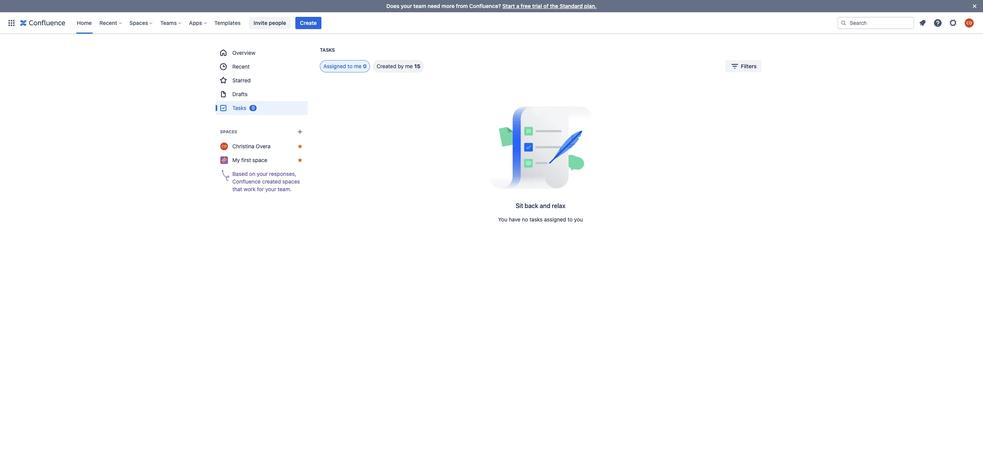 Task type: describe. For each thing, give the bounding box(es) containing it.
my first space link
[[216, 153, 308, 167]]

2 vertical spatial your
[[266, 186, 277, 192]]

help icon image
[[934, 18, 943, 27]]

trial
[[533, 3, 542, 9]]

you
[[499, 216, 508, 223]]

you have no tasks assigned to you
[[499, 216, 583, 223]]

tasks
[[530, 216, 543, 223]]

group containing overview
[[216, 46, 308, 115]]

first
[[242, 157, 251, 163]]

relax
[[552, 202, 566, 209]]

for
[[257, 186, 264, 192]]

overa
[[256, 143, 271, 150]]

unstar this space image for my first space
[[297, 157, 303, 163]]

0 inside group
[[252, 105, 255, 111]]

team.
[[278, 186, 292, 192]]

filters
[[741, 63, 757, 69]]

create
[[300, 19, 317, 26]]

1 vertical spatial your
[[257, 171, 268, 177]]

and
[[540, 202, 551, 209]]

work
[[244, 186, 256, 192]]

on
[[250, 171, 256, 177]]

tab list containing assigned to me
[[311, 60, 424, 72]]

1 vertical spatial to
[[568, 216, 573, 223]]

close image
[[971, 2, 980, 11]]

starred
[[233, 77, 251, 84]]

templates link
[[212, 17, 243, 29]]

my
[[233, 157, 240, 163]]

filters button
[[726, 60, 762, 72]]

overview
[[233, 49, 256, 56]]

sit back and relax
[[516, 202, 566, 209]]

of
[[544, 3, 549, 9]]

create a space image
[[296, 127, 305, 136]]

global element
[[5, 12, 837, 34]]

christina
[[233, 143, 255, 150]]

invite
[[254, 19, 268, 26]]

based
[[233, 171, 248, 177]]

notification icon image
[[919, 18, 928, 27]]

from
[[456, 3, 468, 9]]

invite people
[[254, 19, 286, 26]]

15
[[415, 63, 421, 69]]

drafts link
[[216, 87, 308, 101]]

team
[[414, 3, 426, 9]]

spaces
[[283, 178, 300, 185]]

appswitcher icon image
[[7, 18, 16, 27]]

created
[[377, 63, 397, 69]]



Task type: vqa. For each thing, say whether or not it's contained in the screenshot.
Search Projects text field
no



Task type: locate. For each thing, give the bounding box(es) containing it.
christina overa
[[233, 143, 271, 150]]

my first space
[[233, 157, 268, 163]]

recent inside dropdown button
[[100, 19, 117, 26]]

spaces right recent dropdown button
[[130, 19, 148, 26]]

0 vertical spatial to
[[348, 63, 353, 69]]

created by me 15
[[377, 63, 421, 69]]

banner containing home
[[0, 12, 984, 34]]

christina overa link
[[216, 140, 308, 153]]

home
[[77, 19, 92, 26]]

recent
[[100, 19, 117, 26], [233, 63, 250, 70]]

overview link
[[216, 46, 308, 60]]

0 vertical spatial your
[[401, 3, 412, 9]]

teams button
[[158, 17, 185, 29]]

start a free trial of the standard plan. link
[[503, 3, 597, 9]]

the
[[550, 3, 559, 9]]

your
[[401, 3, 412, 9], [257, 171, 268, 177], [266, 186, 277, 192]]

space
[[253, 157, 268, 163]]

unstar this space image inside the my first space 'link'
[[297, 157, 303, 163]]

apps
[[189, 19, 202, 26]]

1 horizontal spatial to
[[568, 216, 573, 223]]

1 vertical spatial tasks
[[233, 105, 247, 111]]

back
[[525, 202, 539, 209]]

unstar this space image
[[297, 143, 303, 150], [297, 157, 303, 163]]

to right assigned
[[348, 63, 353, 69]]

templates
[[215, 19, 241, 26]]

recent button
[[97, 17, 125, 29]]

spaces
[[130, 19, 148, 26], [220, 129, 238, 134]]

responses,
[[270, 171, 297, 177]]

1 horizontal spatial spaces
[[220, 129, 238, 134]]

0 horizontal spatial recent
[[100, 19, 117, 26]]

assigned
[[324, 63, 346, 69]]

0
[[363, 63, 367, 69], [252, 105, 255, 111]]

need
[[428, 3, 440, 9]]

does your team need more from confluence? start a free trial of the standard plan.
[[387, 3, 597, 9]]

0 down "drafts" link
[[252, 105, 255, 111]]

create link
[[295, 17, 322, 29]]

that
[[233, 186, 243, 192]]

1 horizontal spatial me
[[405, 63, 413, 69]]

no
[[522, 216, 528, 223]]

spaces up christina
[[220, 129, 238, 134]]

0 horizontal spatial me
[[354, 63, 362, 69]]

1 horizontal spatial 0
[[363, 63, 367, 69]]

to left you
[[568, 216, 573, 223]]

1 vertical spatial unstar this space image
[[297, 157, 303, 163]]

me right assigned
[[354, 63, 362, 69]]

free
[[521, 3, 531, 9]]

me
[[354, 63, 362, 69], [405, 63, 413, 69]]

0 horizontal spatial to
[[348, 63, 353, 69]]

home link
[[75, 17, 94, 29]]

unstar this space image for christina overa
[[297, 143, 303, 150]]

1 vertical spatial 0
[[252, 105, 255, 111]]

starred link
[[216, 74, 308, 87]]

people
[[269, 19, 286, 26]]

1 unstar this space image from the top
[[297, 143, 303, 150]]

1 vertical spatial recent
[[233, 63, 250, 70]]

invite people button
[[249, 17, 291, 29]]

group
[[216, 46, 308, 115]]

plan.
[[585, 3, 597, 9]]

unstar this space image inside christina overa link
[[297, 143, 303, 150]]

me right by
[[405, 63, 413, 69]]

sit
[[516, 202, 524, 209]]

confluence?
[[470, 3, 501, 9]]

assigned to me 0
[[324, 63, 367, 69]]

0 horizontal spatial spaces
[[130, 19, 148, 26]]

you
[[574, 216, 583, 223]]

more
[[442, 3, 455, 9]]

tab list
[[311, 60, 424, 72]]

a
[[517, 3, 520, 9]]

your down created
[[266, 186, 277, 192]]

1 horizontal spatial recent
[[233, 63, 250, 70]]

drafts
[[233, 91, 248, 97]]

1 vertical spatial spaces
[[220, 129, 238, 134]]

confluence
[[233, 178, 261, 185]]

standard
[[560, 3, 583, 9]]

me for to
[[354, 63, 362, 69]]

based on your responses, confluence created spaces that work for your team.
[[233, 171, 300, 192]]

spaces inside popup button
[[130, 19, 148, 26]]

start
[[503, 3, 515, 9]]

settings icon image
[[949, 18, 958, 27]]

0 horizontal spatial tasks
[[233, 105, 247, 111]]

unstar this space image down create a space icon
[[297, 143, 303, 150]]

1 me from the left
[[354, 63, 362, 69]]

0 vertical spatial 0
[[363, 63, 367, 69]]

created
[[262, 178, 281, 185]]

your profile and preferences image
[[965, 18, 975, 27]]

does
[[387, 3, 400, 9]]

0 horizontal spatial 0
[[252, 105, 255, 111]]

recent up starred
[[233, 63, 250, 70]]

teams
[[160, 19, 177, 26]]

to inside "tab list"
[[348, 63, 353, 69]]

0 left 'created' in the left top of the page
[[363, 63, 367, 69]]

0 vertical spatial tasks
[[320, 47, 335, 53]]

0 vertical spatial spaces
[[130, 19, 148, 26]]

to
[[348, 63, 353, 69], [568, 216, 573, 223]]

apps button
[[187, 17, 210, 29]]

banner
[[0, 12, 984, 34]]

me for by
[[405, 63, 413, 69]]

Search field
[[838, 17, 915, 29]]

your left team
[[401, 3, 412, 9]]

unstar this space image up spaces
[[297, 157, 303, 163]]

1 horizontal spatial tasks
[[320, 47, 335, 53]]

your right on on the left top of page
[[257, 171, 268, 177]]

tasks down drafts
[[233, 105, 247, 111]]

recent link
[[216, 60, 308, 74]]

tasks up assigned
[[320, 47, 335, 53]]

0 vertical spatial unstar this space image
[[297, 143, 303, 150]]

0 vertical spatial recent
[[100, 19, 117, 26]]

recent right home
[[100, 19, 117, 26]]

tasks
[[320, 47, 335, 53], [233, 105, 247, 111]]

2 me from the left
[[405, 63, 413, 69]]

0 inside "tab list"
[[363, 63, 367, 69]]

spaces button
[[127, 17, 156, 29]]

by
[[398, 63, 404, 69]]

search image
[[841, 20, 847, 26]]

2 unstar this space image from the top
[[297, 157, 303, 163]]

confluence image
[[20, 18, 65, 27], [20, 18, 65, 27]]

assigned
[[544, 216, 567, 223]]

have
[[509, 216, 521, 223]]



